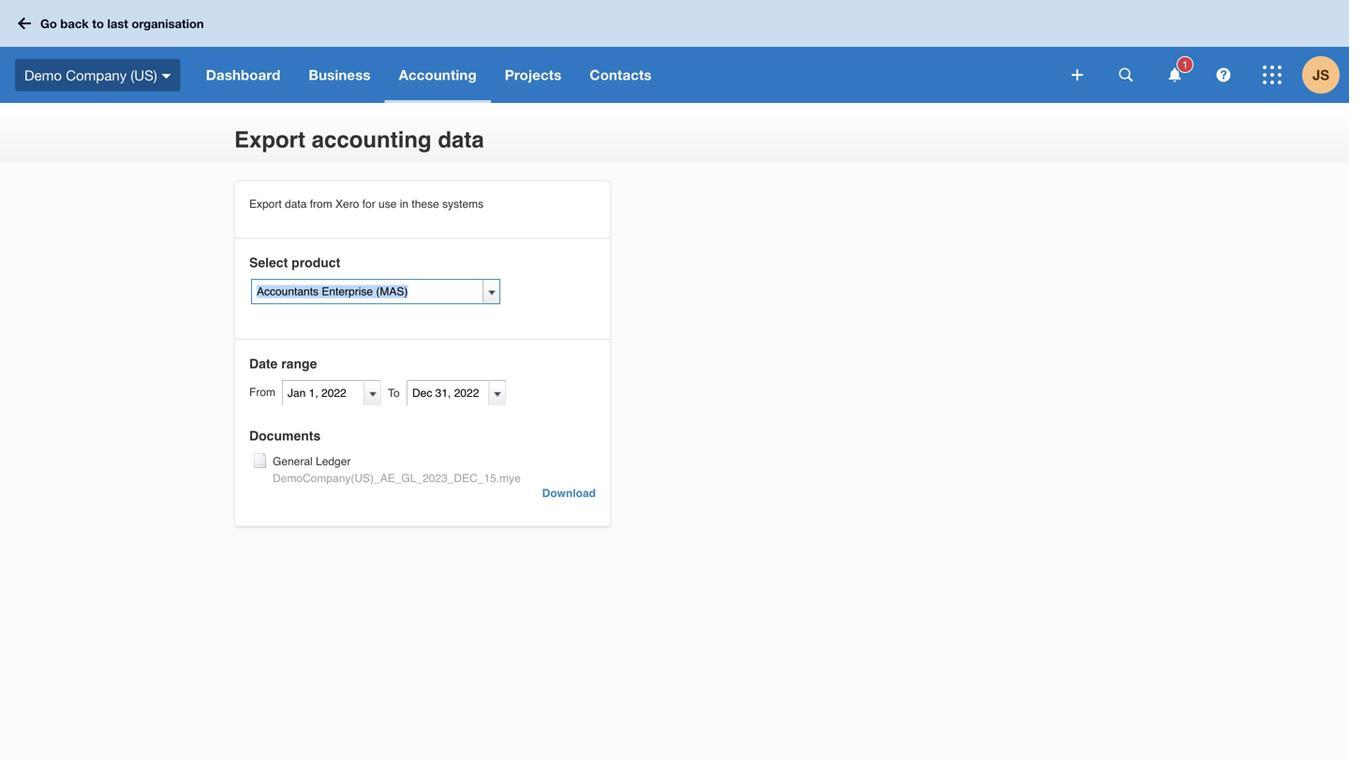 Task type: describe. For each thing, give the bounding box(es) containing it.
dashboard
[[206, 67, 281, 83]]

svg image inside 1 popup button
[[1169, 68, 1181, 82]]

date
[[249, 356, 278, 371]]

company
[[66, 67, 127, 83]]

download link
[[542, 485, 596, 502]]

accounting
[[312, 127, 432, 153]]

contacts button
[[576, 47, 666, 103]]

export accounting data
[[234, 127, 484, 153]]

export for export accounting data
[[234, 127, 305, 153]]

range
[[281, 356, 317, 371]]

from
[[310, 198, 332, 211]]

business
[[309, 67, 371, 83]]

organisation
[[132, 16, 204, 31]]

general
[[273, 455, 313, 468]]

js button
[[1302, 47, 1349, 103]]

democompany(us)_ae_gl_2023_dec_15.mye
[[273, 472, 521, 485]]

for
[[362, 198, 375, 211]]

in
[[400, 198, 409, 211]]

back
[[60, 16, 89, 31]]

go back to last organisation link
[[11, 7, 215, 40]]

product
[[291, 255, 340, 270]]

business button
[[295, 47, 385, 103]]

demo company (us) button
[[0, 47, 192, 103]]

dashboard link
[[192, 47, 295, 103]]



Task type: locate. For each thing, give the bounding box(es) containing it.
data
[[438, 127, 484, 153], [285, 198, 307, 211]]

1 vertical spatial svg image
[[162, 74, 171, 78]]

from
[[249, 386, 275, 399]]

go back to last organisation
[[40, 16, 204, 31]]

svg image right the (us)
[[162, 74, 171, 78]]

export left from
[[249, 198, 282, 211]]

svg image left go
[[18, 17, 31, 30]]

to
[[92, 16, 104, 31]]

use
[[379, 198, 397, 211]]

last
[[107, 16, 128, 31]]

None text field
[[282, 380, 364, 406], [407, 380, 489, 406], [282, 380, 364, 406], [407, 380, 489, 406]]

0 vertical spatial data
[[438, 127, 484, 153]]

banner containing dashboard
[[0, 0, 1349, 103]]

0 horizontal spatial data
[[285, 198, 307, 211]]

export down dashboard link
[[234, 127, 305, 153]]

export for export data from xero for use in these systems
[[249, 198, 282, 211]]

0 vertical spatial export
[[234, 127, 305, 153]]

1 horizontal spatial svg image
[[162, 74, 171, 78]]

select product
[[249, 255, 340, 270]]

systems
[[442, 198, 484, 211]]

Select text field
[[251, 279, 483, 304]]

svg image inside go back to last organisation link
[[18, 17, 31, 30]]

xero
[[335, 198, 359, 211]]

to
[[388, 387, 400, 400]]

export data from xero for use in these systems
[[249, 198, 484, 211]]

data left from
[[285, 198, 307, 211]]

projects
[[505, 67, 562, 83]]

svg image
[[18, 17, 31, 30], [162, 74, 171, 78]]

1 button
[[1156, 47, 1194, 103]]

1 horizontal spatial data
[[438, 127, 484, 153]]

(us)
[[131, 67, 157, 83]]

date range
[[249, 356, 317, 371]]

1 vertical spatial export
[[249, 198, 282, 211]]

js
[[1313, 67, 1329, 83]]

svg image
[[1263, 66, 1282, 84], [1119, 68, 1133, 82], [1169, 68, 1181, 82], [1217, 68, 1231, 82], [1072, 69, 1083, 81]]

0 horizontal spatial svg image
[[18, 17, 31, 30]]

these
[[412, 198, 439, 211]]

demo company (us)
[[24, 67, 157, 83]]

export
[[234, 127, 305, 153], [249, 198, 282, 211]]

demo
[[24, 67, 62, 83]]

accounting button
[[385, 47, 491, 103]]

select
[[249, 255, 288, 270]]

ledger
[[316, 455, 351, 468]]

download
[[542, 487, 596, 500]]

go
[[40, 16, 57, 31]]

1
[[1182, 59, 1188, 71]]

contacts
[[590, 67, 652, 83]]

documents
[[249, 429, 321, 444]]

1 vertical spatial data
[[285, 198, 307, 211]]

data up the systems
[[438, 127, 484, 153]]

svg image inside demo company (us) popup button
[[162, 74, 171, 78]]

banner
[[0, 0, 1349, 103]]

general ledger democompany(us)_ae_gl_2023_dec_15.mye download
[[273, 455, 596, 500]]

accounting
[[399, 67, 477, 83]]

0 vertical spatial svg image
[[18, 17, 31, 30]]

projects button
[[491, 47, 576, 103]]



Task type: vqa. For each thing, say whether or not it's contained in the screenshot.
first Brand Launch Event from the bottom of the page
no



